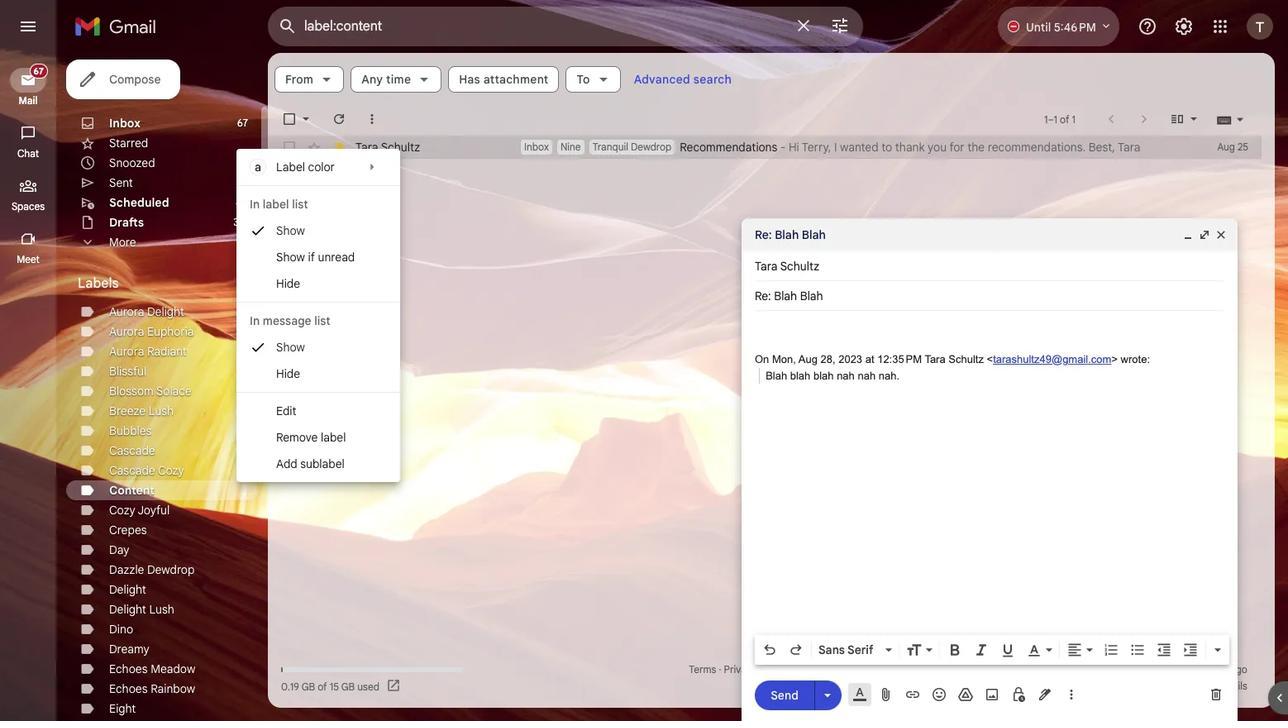 Task type: describe. For each thing, give the bounding box(es) containing it.
privacy
[[724, 663, 757, 676]]

indent more ‪(⌘])‬ image
[[1183, 642, 1199, 658]]

list for in message list
[[315, 314, 331, 328]]

echoes rainbow
[[109, 682, 195, 697]]

meet
[[17, 253, 40, 266]]

more image
[[364, 111, 381, 127]]

attach files image
[[879, 687, 895, 703]]

snoozed link
[[109, 156, 155, 170]]

echoes meadow link
[[109, 662, 195, 677]]

3 show from the top
[[276, 340, 305, 355]]

2023
[[839, 353, 863, 366]]

from button
[[275, 66, 344, 93]]

program
[[765, 663, 803, 676]]

gmail image
[[74, 10, 165, 43]]

more formatting options image
[[1210, 642, 1227, 658]]

blossom solace
[[109, 384, 192, 399]]

label
[[276, 160, 305, 175]]

0 vertical spatial delight
[[147, 304, 184, 319]]

for
[[950, 140, 965, 155]]

re: blah blah
[[755, 227, 826, 242]]

day link
[[109, 543, 130, 558]]

sublabel
[[300, 457, 345, 472]]

0 vertical spatial 67
[[34, 65, 44, 77]]

dazzle dewdrop link
[[109, 563, 195, 577]]

italic ‪(⌘i)‬ image
[[974, 642, 990, 658]]

advanced search
[[634, 72, 732, 87]]

toggle confidential mode image
[[1011, 687, 1027, 703]]

meadow
[[151, 662, 195, 677]]

pop out image
[[1199, 228, 1212, 242]]

2 1 from the left
[[1054, 113, 1058, 125]]

29
[[1179, 663, 1190, 676]]

sans serif option
[[816, 642, 883, 658]]

3 1 from the left
[[1072, 113, 1076, 125]]

0 horizontal spatial cozy
[[109, 503, 135, 518]]

menu containing a
[[237, 149, 401, 482]]

1 horizontal spatial schultz
[[781, 259, 820, 274]]

ago
[[1231, 663, 1248, 676]]

at
[[866, 353, 875, 366]]

dreamy link
[[109, 642, 150, 657]]

Message Body text field
[[755, 319, 1225, 630]]

cascade for the "cascade" link on the left
[[109, 443, 155, 458]]

inbox inside main content
[[524, 141, 549, 153]]

any
[[362, 72, 383, 87]]

spaces heading
[[0, 200, 56, 213]]

joyful
[[138, 503, 170, 518]]

best,
[[1089, 140, 1116, 155]]

bold ‪(⌘b)‬ image
[[947, 642, 964, 658]]

crepes link
[[109, 523, 147, 538]]

support image
[[1138, 17, 1158, 36]]

label color
[[276, 160, 338, 175]]

aug inside 'on mon, aug 28, 2023 at 12:35 pm tara schultz < tarashultz49@gmail.com > wrote: blah blah blah nah nah nah.'
[[799, 353, 818, 366]]

advanced search button
[[628, 65, 739, 94]]

starred link
[[109, 136, 148, 151]]

more button
[[66, 232, 258, 252]]

has
[[459, 72, 481, 87]]

snoozed
[[109, 156, 155, 170]]

-
[[781, 140, 786, 155]]

program policies link
[[765, 663, 840, 676]]

bulleted list ‪(⌘⇧8)‬ image
[[1130, 642, 1147, 658]]

if
[[308, 250, 315, 265]]

eight
[[109, 701, 136, 716]]

delight lush
[[109, 602, 174, 617]]

tara down re:
[[755, 259, 778, 274]]

label for remove
[[321, 430, 346, 445]]

cascade cozy link
[[109, 463, 184, 478]]

policies
[[806, 663, 840, 676]]

send
[[771, 688, 799, 703]]

aurora for aurora radiant
[[109, 344, 144, 359]]

dazzle
[[109, 563, 144, 577]]

terms · privacy · program policies
[[689, 663, 840, 676]]

cascade for cascade cozy
[[109, 463, 155, 478]]

inbox link
[[109, 116, 141, 131]]

terms link
[[689, 663, 717, 676]]

aurora delight link
[[109, 304, 184, 319]]

2 nah from the left
[[858, 369, 876, 382]]

cascade link
[[109, 443, 155, 458]]

list for in label list
[[292, 197, 308, 212]]

serif
[[848, 643, 874, 658]]

radiant
[[147, 344, 187, 359]]

15
[[330, 680, 339, 693]]

any time
[[362, 72, 411, 87]]

cascade cozy
[[109, 463, 184, 478]]

sent link
[[109, 175, 133, 190]]

28,
[[821, 353, 836, 366]]

search in mail image
[[273, 12, 303, 41]]

in for in label list
[[250, 197, 260, 212]]

aurora for aurora euphoria
[[109, 324, 144, 339]]

toggle split pane mode image
[[1170, 111, 1186, 127]]

Search in mail text field
[[304, 18, 784, 35]]

2 · from the left
[[760, 663, 762, 676]]

i
[[835, 140, 838, 155]]

time
[[386, 72, 411, 87]]

to button
[[566, 66, 621, 93]]

clear search image
[[788, 9, 821, 42]]

delight for delight link
[[109, 582, 146, 597]]

rainbow
[[151, 682, 195, 697]]

mail
[[19, 94, 38, 107]]

cozy joyful link
[[109, 503, 170, 518]]

footer inside main content
[[268, 662, 1262, 695]]

starred
[[109, 136, 148, 151]]

minutes
[[1193, 663, 1229, 676]]

tranquil dewdrop
[[593, 141, 672, 153]]

labels heading
[[78, 275, 235, 292]]

1 hide from the top
[[276, 276, 300, 291]]

echoes for echoes rainbow
[[109, 682, 148, 697]]

account
[[1103, 663, 1139, 676]]

has attachment button
[[449, 66, 560, 93]]

recommendations.
[[988, 140, 1086, 155]]

aug inside main content
[[1218, 141, 1236, 153]]

40
[[236, 196, 248, 208]]

sent
[[109, 175, 133, 190]]

aurora euphoria
[[109, 324, 194, 339]]

2 hide from the top
[[276, 366, 300, 381]]

re: blah blah dialog
[[742, 218, 1238, 721]]

blissful
[[109, 364, 147, 379]]

schultz inside main content
[[381, 140, 420, 155]]

to
[[577, 72, 590, 87]]

close image
[[1215, 228, 1228, 242]]

color
[[308, 160, 335, 175]]

advanced
[[634, 72, 691, 87]]

nah.
[[879, 369, 900, 382]]

12:35 pm
[[878, 353, 922, 366]]

discard draft ‪(⌘⇧d)‬ image
[[1209, 687, 1225, 703]]



Task type: vqa. For each thing, say whether or not it's contained in the screenshot.
the "Numbered list ‪(⌘⇧7)‬" image
yes



Task type: locate. For each thing, give the bounding box(es) containing it.
tara inside 'on mon, aug 28, 2023 at 12:35 pm tara schultz < tarashultz49@gmail.com > wrote: blah blah blah nah nah nah.'
[[925, 353, 946, 366]]

0 vertical spatial list
[[292, 197, 308, 212]]

blah inside 'on mon, aug 28, 2023 at 12:35 pm tara schultz < tarashultz49@gmail.com > wrote: blah blah blah nah nah nah.'
[[766, 369, 788, 382]]

0 horizontal spatial nah
[[837, 369, 855, 382]]

sans serif
[[819, 643, 874, 658]]

1 vertical spatial echoes
[[109, 682, 148, 697]]

–
[[1048, 113, 1054, 125]]

menu
[[237, 149, 401, 482]]

meet heading
[[0, 253, 56, 266]]

1 horizontal spatial blah
[[814, 369, 834, 382]]

Search in mail search field
[[268, 7, 864, 46]]

2 vertical spatial show
[[276, 340, 305, 355]]

underline ‪(⌘u)‬ image
[[1000, 643, 1017, 659]]

0 horizontal spatial 1
[[1045, 113, 1048, 125]]

remove
[[276, 430, 318, 445]]

remove label
[[276, 430, 346, 445]]

send button
[[755, 680, 815, 710]]

nah
[[837, 369, 855, 382], [858, 369, 876, 382]]

day
[[109, 543, 130, 558]]

0 horizontal spatial ·
[[719, 663, 722, 676]]

· right terms link
[[719, 663, 722, 676]]

recommendations - hi terry, i wanted to thank you for the recommendations. best, tara
[[680, 140, 1141, 155]]

tara schultz
[[356, 140, 420, 155], [755, 259, 820, 274]]

crepes
[[109, 523, 147, 538]]

delight lush link
[[109, 602, 174, 617]]

67 up mail
[[34, 65, 44, 77]]

aug left 25 at the top right of page
[[1218, 141, 1236, 153]]

nah down at
[[858, 369, 876, 382]]

2 gb from the left
[[341, 680, 355, 693]]

labels
[[78, 275, 119, 292]]

drafts
[[109, 215, 144, 230]]

tara schultz inside main content
[[356, 140, 420, 155]]

thank
[[896, 140, 925, 155]]

dewdrop for tranquil dewdrop
[[631, 141, 672, 153]]

1 · from the left
[[719, 663, 722, 676]]

echoes rainbow link
[[109, 682, 195, 697]]

1 vertical spatial in
[[250, 314, 260, 328]]

delight for delight lush
[[109, 602, 146, 617]]

blossom
[[109, 384, 154, 399]]

1 horizontal spatial tara schultz
[[755, 259, 820, 274]]

main content
[[268, 53, 1276, 708]]

1 nah from the left
[[837, 369, 855, 382]]

1 aurora from the top
[[109, 304, 144, 319]]

1 vertical spatial aurora
[[109, 324, 144, 339]]

1 horizontal spatial of
[[1061, 113, 1070, 125]]

in left message
[[250, 314, 260, 328]]

tarashultz49@gmail.com
[[994, 353, 1112, 366]]

show if unread
[[276, 250, 355, 265]]

1 vertical spatial inbox
[[524, 141, 549, 153]]

hide up message
[[276, 276, 300, 291]]

0 vertical spatial label
[[263, 197, 289, 212]]

scheduled link
[[109, 195, 169, 210]]

tara schultz down more image
[[356, 140, 420, 155]]

1 1 from the left
[[1045, 113, 1048, 125]]

more
[[109, 235, 136, 250]]

last account activity: 29 minutes ago details
[[1081, 663, 1248, 692]]

0 vertical spatial schultz
[[381, 140, 420, 155]]

refresh image
[[331, 111, 347, 127]]

follow link to manage storage image
[[386, 678, 403, 695]]

navigation containing mail
[[0, 53, 58, 721]]

echoes
[[109, 662, 148, 677], [109, 682, 148, 697]]

dewdrop inside main content
[[631, 141, 672, 153]]

aug left 28,
[[799, 353, 818, 366]]

row containing tara schultz
[[268, 136, 1262, 159]]

row
[[268, 136, 1262, 159]]

aurora up aurora euphoria
[[109, 304, 144, 319]]

privacy link
[[724, 663, 757, 676]]

in label list
[[250, 197, 308, 212]]

chat
[[17, 147, 39, 160]]

dewdrop right tranquil
[[631, 141, 672, 153]]

67 up 40
[[237, 117, 248, 129]]

in message list
[[250, 314, 331, 328]]

message
[[263, 314, 312, 328]]

1 echoes from the top
[[109, 662, 148, 677]]

show down in message list
[[276, 340, 305, 355]]

you
[[928, 140, 947, 155]]

schultz down re: blah blah
[[781, 259, 820, 274]]

inbox left nine
[[524, 141, 549, 153]]

search
[[694, 72, 732, 87]]

1 vertical spatial aug
[[799, 353, 818, 366]]

aug 25
[[1218, 141, 1249, 153]]

1 horizontal spatial 1
[[1054, 113, 1058, 125]]

wanted
[[840, 140, 879, 155]]

1 horizontal spatial ·
[[760, 663, 762, 676]]

1 in from the top
[[250, 197, 260, 212]]

schultz down the "time"
[[381, 140, 420, 155]]

lush down blossom solace
[[149, 404, 174, 419]]

tarashultz49@gmail.com link
[[994, 353, 1112, 366]]

0 vertical spatial dewdrop
[[631, 141, 672, 153]]

cascade down bubbles
[[109, 443, 155, 458]]

add
[[276, 457, 298, 472]]

minimize image
[[1182, 228, 1195, 242]]

0 horizontal spatial tara schultz
[[356, 140, 420, 155]]

lush for breeze lush
[[149, 404, 174, 419]]

mail heading
[[0, 94, 56, 108]]

lush down dazzle dewdrop
[[149, 602, 174, 617]]

1 horizontal spatial gb
[[341, 680, 355, 693]]

1 vertical spatial 67
[[237, 117, 248, 129]]

cozy up crepes
[[109, 503, 135, 518]]

show left if
[[276, 250, 305, 265]]

spaces
[[11, 200, 45, 213]]

schultz left <
[[949, 353, 984, 366]]

label right 40
[[263, 197, 289, 212]]

0 vertical spatial in
[[250, 197, 260, 212]]

cascade down the "cascade" link on the left
[[109, 463, 155, 478]]

cozy up joyful
[[158, 463, 184, 478]]

bubbles
[[109, 424, 152, 438]]

gb right 0.19
[[302, 680, 315, 693]]

2 vertical spatial delight
[[109, 602, 146, 617]]

hi
[[789, 140, 800, 155]]

show down in label list
[[276, 223, 305, 238]]

2 show from the top
[[276, 250, 305, 265]]

0 vertical spatial cascade
[[109, 443, 155, 458]]

blah down mon, at the right of the page
[[791, 369, 811, 382]]

on mon, aug 28, 2023 at 12:35 pm tara schultz < tarashultz49@gmail.com > wrote: blah blah blah nah nah nah.
[[755, 353, 1151, 382]]

0.19 gb of 15 gb used
[[281, 680, 380, 693]]

numbered list ‪(⌘⇧7)‬ image
[[1104, 642, 1120, 658]]

gb
[[302, 680, 315, 693], [341, 680, 355, 693]]

label up sublabel
[[321, 430, 346, 445]]

1 vertical spatial delight
[[109, 582, 146, 597]]

footer containing terms
[[268, 662, 1262, 695]]

>
[[1112, 353, 1118, 366]]

1 vertical spatial of
[[318, 680, 327, 693]]

main menu image
[[18, 17, 38, 36]]

breeze
[[109, 404, 146, 419]]

echoes for echoes meadow
[[109, 662, 148, 677]]

1 vertical spatial hide
[[276, 366, 300, 381]]

schultz
[[381, 140, 420, 155], [781, 259, 820, 274], [949, 353, 984, 366]]

more send options image
[[820, 687, 836, 704]]

1 blah from the left
[[791, 369, 811, 382]]

1 horizontal spatial nah
[[858, 369, 876, 382]]

0 horizontal spatial list
[[292, 197, 308, 212]]

tara
[[356, 140, 378, 155], [1118, 140, 1141, 155], [755, 259, 778, 274], [925, 353, 946, 366]]

None checkbox
[[281, 111, 298, 127], [281, 139, 298, 156], [281, 111, 298, 127], [281, 139, 298, 156]]

0 horizontal spatial gb
[[302, 680, 315, 693]]

insert link ‪(⌘k)‬ image
[[905, 687, 922, 703]]

0 vertical spatial show
[[276, 223, 305, 238]]

361
[[234, 216, 248, 228]]

of left 15
[[318, 680, 327, 693]]

1 cascade from the top
[[109, 443, 155, 458]]

0 vertical spatial aug
[[1218, 141, 1236, 153]]

label for in
[[263, 197, 289, 212]]

0 vertical spatial hide
[[276, 276, 300, 291]]

hide up edit
[[276, 366, 300, 381]]

recommendations
[[680, 140, 778, 155]]

footer
[[268, 662, 1262, 695]]

insert emoji ‪(⌘⇧2)‬ image
[[931, 687, 948, 703]]

tara down more image
[[356, 140, 378, 155]]

dazzle dewdrop
[[109, 563, 195, 577]]

1 horizontal spatial 67
[[237, 117, 248, 129]]

1 – 1 of 1
[[1045, 113, 1076, 125]]

tara right best,
[[1118, 140, 1141, 155]]

to
[[882, 140, 893, 155]]

0 horizontal spatial label
[[263, 197, 289, 212]]

nine
[[561, 141, 581, 153]]

tara schultz inside re: blah blah dialog
[[755, 259, 820, 274]]

0 horizontal spatial 67
[[34, 65, 44, 77]]

2 aurora from the top
[[109, 324, 144, 339]]

1 vertical spatial dewdrop
[[147, 563, 195, 577]]

aurora down aurora delight
[[109, 324, 144, 339]]

aurora for aurora delight
[[109, 304, 144, 319]]

activity:
[[1142, 663, 1177, 676]]

aurora radiant link
[[109, 344, 187, 359]]

1 show from the top
[[276, 223, 305, 238]]

chat heading
[[0, 147, 56, 160]]

0 horizontal spatial blah
[[791, 369, 811, 382]]

1 horizontal spatial cozy
[[158, 463, 184, 478]]

2 in from the top
[[250, 314, 260, 328]]

aurora radiant
[[109, 344, 187, 359]]

blah down 28,
[[814, 369, 834, 382]]

2 vertical spatial schultz
[[949, 353, 984, 366]]

navigation
[[0, 53, 58, 721]]

1 horizontal spatial label
[[321, 430, 346, 445]]

insert photo image
[[984, 687, 1001, 703]]

25
[[1238, 141, 1249, 153]]

1 horizontal spatial aug
[[1218, 141, 1236, 153]]

details link
[[1218, 680, 1248, 692]]

compose button
[[66, 60, 181, 99]]

list right message
[[315, 314, 331, 328]]

on
[[755, 353, 770, 366]]

advanced search options image
[[824, 9, 857, 42]]

2 cascade from the top
[[109, 463, 155, 478]]

2 blah from the left
[[814, 369, 834, 382]]

1 gb from the left
[[302, 680, 315, 693]]

compose
[[109, 72, 161, 87]]

1 vertical spatial tara schultz
[[755, 259, 820, 274]]

in right 40
[[250, 197, 260, 212]]

mon,
[[773, 353, 796, 366]]

gb right 15
[[341, 680, 355, 693]]

tara right 12:35 pm
[[925, 353, 946, 366]]

dino link
[[109, 622, 133, 637]]

3 aurora from the top
[[109, 344, 144, 359]]

cascade
[[109, 443, 155, 458], [109, 463, 155, 478]]

main content containing from
[[268, 53, 1276, 708]]

0 horizontal spatial dewdrop
[[147, 563, 195, 577]]

1 horizontal spatial dewdrop
[[631, 141, 672, 153]]

nah down 2023
[[837, 369, 855, 382]]

delight down delight link
[[109, 602, 146, 617]]

Subject field
[[755, 288, 1225, 304]]

scheduled
[[109, 195, 169, 210]]

0 vertical spatial lush
[[149, 404, 174, 419]]

2 horizontal spatial 1
[[1072, 113, 1076, 125]]

cozy
[[158, 463, 184, 478], [109, 503, 135, 518]]

1 vertical spatial show
[[276, 250, 305, 265]]

from
[[285, 72, 314, 87]]

delight down dazzle
[[109, 582, 146, 597]]

0 vertical spatial tara schultz
[[356, 140, 420, 155]]

1 vertical spatial lush
[[149, 602, 174, 617]]

settings image
[[1175, 17, 1194, 36]]

· right privacy
[[760, 663, 762, 676]]

0 horizontal spatial inbox
[[109, 116, 141, 131]]

0 horizontal spatial schultz
[[381, 140, 420, 155]]

67
[[34, 65, 44, 77], [237, 117, 248, 129]]

more options image
[[1067, 687, 1077, 703]]

0 vertical spatial cozy
[[158, 463, 184, 478]]

schultz inside 'on mon, aug 28, 2023 at 12:35 pm tara schultz < tarashultz49@gmail.com > wrote: blah blah blah nah nah nah.'
[[949, 353, 984, 366]]

0 vertical spatial of
[[1061, 113, 1070, 125]]

insert signature image
[[1037, 687, 1054, 703]]

inbox
[[109, 116, 141, 131], [524, 141, 549, 153]]

insert files using drive image
[[958, 687, 974, 703]]

of right –
[[1061, 113, 1070, 125]]

content
[[109, 483, 154, 498]]

1 horizontal spatial list
[[315, 314, 331, 328]]

select input tool image
[[1236, 113, 1246, 125]]

1 vertical spatial cozy
[[109, 503, 135, 518]]

row inside main content
[[268, 136, 1262, 159]]

lush for delight lush
[[149, 602, 174, 617]]

terms
[[689, 663, 717, 676]]

1 vertical spatial schultz
[[781, 259, 820, 274]]

echoes up eight
[[109, 682, 148, 697]]

aurora up the blissful link
[[109, 344, 144, 359]]

drafts link
[[109, 215, 144, 230]]

inbox up starred link
[[109, 116, 141, 131]]

of
[[1061, 113, 1070, 125], [318, 680, 327, 693]]

tranquil
[[593, 141, 629, 153]]

echoes meadow
[[109, 662, 195, 677]]

delight up the euphoria
[[147, 304, 184, 319]]

1 horizontal spatial inbox
[[524, 141, 549, 153]]

dewdrop right dazzle
[[147, 563, 195, 577]]

unread
[[318, 250, 355, 265]]

bubbles link
[[109, 424, 152, 438]]

0 vertical spatial echoes
[[109, 662, 148, 677]]

delight
[[147, 304, 184, 319], [109, 582, 146, 597], [109, 602, 146, 617]]

0 horizontal spatial of
[[318, 680, 327, 693]]

dewdrop for dazzle dewdrop
[[147, 563, 195, 577]]

cozy joyful
[[109, 503, 170, 518]]

1 vertical spatial label
[[321, 430, 346, 445]]

2 vertical spatial aurora
[[109, 344, 144, 359]]

in for in message list
[[250, 314, 260, 328]]

list down label color at the top left
[[292, 197, 308, 212]]

·
[[719, 663, 722, 676], [760, 663, 762, 676]]

1 vertical spatial cascade
[[109, 463, 155, 478]]

2 horizontal spatial schultz
[[949, 353, 984, 366]]

tara schultz down re: blah blah
[[755, 259, 820, 274]]

0 vertical spatial inbox
[[109, 116, 141, 131]]

euphoria
[[147, 324, 194, 339]]

formatting options toolbar
[[755, 635, 1230, 665]]

dreamy
[[109, 642, 150, 657]]

indent less ‪(⌘[)‬ image
[[1156, 642, 1173, 658]]

echoes down dreamy link
[[109, 662, 148, 677]]

0 horizontal spatial aug
[[799, 353, 818, 366]]

1 vertical spatial list
[[315, 314, 331, 328]]

0 vertical spatial aurora
[[109, 304, 144, 319]]

2 echoes from the top
[[109, 682, 148, 697]]



